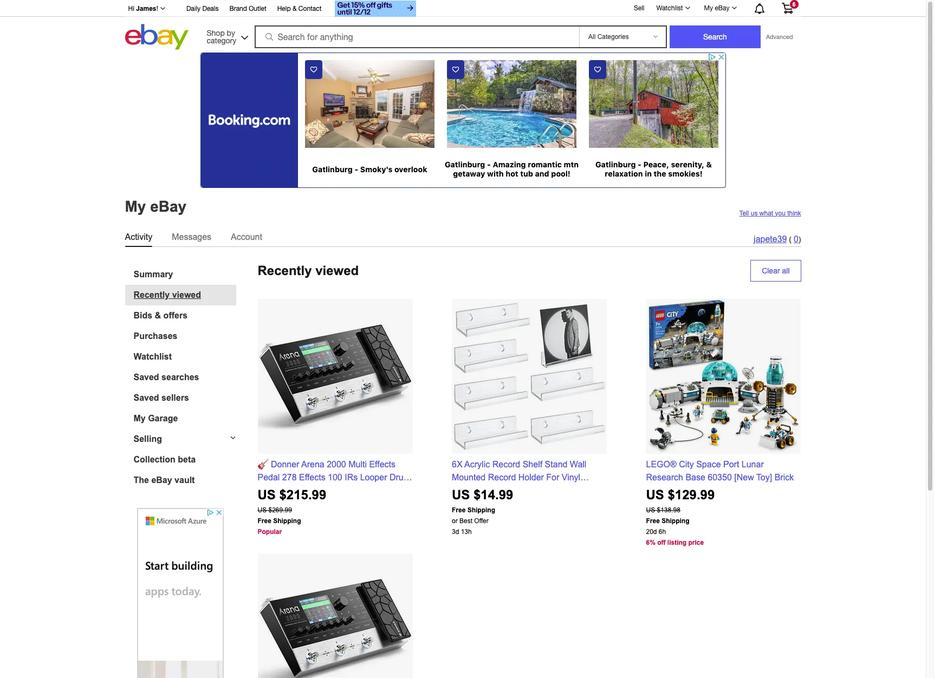 Task type: describe. For each thing, give the bounding box(es) containing it.
6x acrylic record shelf stand wall mounted record holder for vinyl album display link
[[452, 460, 590, 495]]

)
[[799, 235, 802, 244]]

messages
[[172, 232, 212, 242]]

brick
[[775, 473, 795, 482]]

purchases link
[[134, 332, 236, 341]]

1 vertical spatial advertisement region
[[137, 508, 224, 679]]

category
[[207, 36, 237, 45]]

summary
[[134, 270, 173, 279]]

contact
[[299, 5, 322, 12]]

us left the $138.98
[[647, 507, 656, 514]]

for
[[547, 473, 560, 482]]

you
[[776, 210, 786, 217]]

free inside lego® city space port lunar research base 60350 [new toy] brick us $129.99 us $138.98 free shipping 20d 6h 6% off listing price
[[647, 518, 660, 525]]

purchases
[[134, 332, 178, 341]]

clear all
[[763, 267, 790, 275]]

🎸 donner arena 2000 multi effects pedal 278 effects 100 irs looper drum machine
[[258, 460, 411, 495]]

off
[[658, 539, 666, 547]]

think
[[788, 210, 802, 217]]

my ebay inside my ebay link
[[705, 4, 730, 12]]

saved sellers link
[[134, 393, 236, 403]]

japete39
[[754, 235, 788, 244]]

!
[[156, 5, 158, 12]]

none submit inside shop by category banner
[[670, 25, 761, 48]]

1 horizontal spatial viewed
[[316, 263, 359, 278]]

searches
[[162, 373, 199, 382]]

1 vertical spatial my
[[125, 198, 146, 215]]

what
[[760, 210, 774, 217]]

base
[[686, 473, 706, 482]]

shipping inside us $14.99 free shipping or best offer 3d 13h
[[468, 507, 496, 514]]

stand
[[545, 460, 568, 469]]

60350
[[708, 473, 733, 482]]

us
[[752, 210, 758, 217]]

shipping inside lego® city space port lunar research base 60350 [new toy] brick us $129.99 us $138.98 free shipping 20d 6h 6% off listing price
[[662, 518, 690, 525]]

6
[[793, 1, 796, 8]]

(
[[790, 235, 792, 244]]

help & contact link
[[278, 3, 322, 15]]

acrylic
[[465, 460, 490, 469]]

free inside us $14.99 free shipping or best offer 3d 13h
[[452, 507, 466, 514]]

lego® city space port lunar research base 60350 [new toy] brick link
[[647, 460, 795, 482]]

🎸 donner arena 2000 multi effects pedal 278 effects 100 irs looper drum machine link
[[258, 460, 413, 495]]

0 horizontal spatial watchlist link
[[134, 352, 236, 362]]

hi james !
[[128, 5, 158, 12]]

album
[[452, 486, 477, 495]]

my for my ebay link
[[705, 4, 714, 12]]

🎸 donner arena 2000 multi effects pedal 278 effects 100 irs looper drum machine image
[[258, 299, 413, 454]]

offers
[[164, 311, 188, 320]]

13h
[[461, 528, 472, 536]]

offer
[[475, 518, 489, 525]]

port
[[724, 460, 740, 469]]

1 vertical spatial effects
[[299, 473, 326, 482]]

help
[[278, 5, 291, 12]]

6h
[[659, 528, 667, 536]]

$269.99
[[269, 507, 292, 514]]

0 horizontal spatial recently viewed
[[134, 290, 201, 300]]

all
[[783, 267, 790, 275]]

the ebay vault
[[134, 476, 195, 485]]

$215.99
[[280, 488, 327, 502]]

$14.99
[[474, 488, 514, 502]]

$129.99
[[668, 488, 715, 502]]

daily
[[187, 5, 201, 12]]

6 link
[[776, 0, 800, 16]]

ebay for the ebay vault link
[[152, 476, 172, 485]]

help & contact
[[278, 5, 322, 12]]

vault
[[175, 476, 195, 485]]

account link
[[231, 230, 262, 244]]

6x acrylic record shelf stand wall mounted record holder for vinyl album display image
[[452, 299, 607, 454]]

100
[[328, 473, 343, 482]]

us $14.99 free shipping or best offer 3d 13h
[[452, 488, 514, 536]]

mounted
[[452, 473, 486, 482]]

bids
[[134, 311, 152, 320]]

$138.98
[[658, 507, 681, 514]]

saved searches link
[[134, 373, 236, 383]]

advanced link
[[761, 26, 799, 48]]

1 vertical spatial record
[[488, 473, 516, 482]]

us $215.99 us $269.99 free shipping popular
[[258, 488, 327, 536]]

beta
[[178, 455, 196, 465]]

tell
[[740, 210, 750, 217]]

shop by category button
[[202, 24, 251, 47]]

outlet
[[249, 5, 267, 12]]

summary link
[[134, 270, 236, 280]]

the
[[134, 476, 149, 485]]

shop by category banner
[[122, 0, 802, 53]]

space
[[697, 460, 722, 469]]

best
[[460, 518, 473, 525]]

selling button
[[125, 435, 236, 444]]

3d
[[452, 528, 460, 536]]

price
[[689, 539, 705, 547]]



Task type: vqa. For each thing, say whether or not it's contained in the screenshot.
the left "Watchlist"
yes



Task type: locate. For each thing, give the bounding box(es) containing it.
1 vertical spatial watchlist link
[[134, 352, 236, 362]]

us down the mounted at the bottom of the page
[[452, 488, 470, 502]]

lego®
[[647, 460, 677, 469]]

0 horizontal spatial effects
[[299, 473, 326, 482]]

recently
[[258, 263, 312, 278], [134, 290, 170, 300]]

0 horizontal spatial shipping
[[273, 518, 301, 525]]

sell link
[[630, 4, 650, 12]]

free up popular
[[258, 518, 272, 525]]

shelf
[[523, 460, 543, 469]]

listing
[[668, 539, 687, 547]]

0 vertical spatial saved
[[134, 373, 159, 382]]

278
[[282, 473, 297, 482]]

20d
[[647, 528, 658, 536]]

research
[[647, 473, 684, 482]]

my ebay link
[[699, 2, 742, 15]]

recently viewed link
[[134, 290, 236, 300]]

activity
[[125, 232, 152, 242]]

0 vertical spatial my
[[705, 4, 714, 12]]

lunar
[[742, 460, 765, 469]]

saved inside "link"
[[134, 373, 159, 382]]

my ebay inside my ebay main content
[[125, 198, 187, 215]]

1 vertical spatial &
[[155, 311, 161, 320]]

0 vertical spatial effects
[[370, 460, 396, 469]]

japete39 ( 0 )
[[754, 235, 802, 244]]

1 horizontal spatial recently viewed
[[258, 263, 359, 278]]

record left shelf at the right
[[493, 460, 521, 469]]

watchlist link
[[651, 2, 696, 15], [134, 352, 236, 362]]

donner
[[271, 460, 300, 469]]

collection
[[134, 455, 176, 465]]

advertisement region
[[200, 53, 726, 188], [137, 508, 224, 679]]

0 vertical spatial watchlist link
[[651, 2, 696, 15]]

0 vertical spatial ebay
[[716, 4, 730, 12]]

0 horizontal spatial my ebay
[[125, 198, 187, 215]]

advanced
[[767, 34, 794, 40]]

saved searches
[[134, 373, 199, 382]]

brand outlet
[[230, 5, 267, 12]]

bids & offers
[[134, 311, 188, 320]]

tell us what you think link
[[740, 210, 802, 217]]

toy]
[[757, 473, 773, 482]]

wall
[[570, 460, 587, 469]]

effects down arena
[[299, 473, 326, 482]]

or
[[452, 518, 458, 525]]

recently down 'summary'
[[134, 290, 170, 300]]

1 horizontal spatial watchlist link
[[651, 2, 696, 15]]

1 vertical spatial recently
[[134, 290, 170, 300]]

by
[[227, 28, 235, 37]]

shop by category
[[207, 28, 237, 45]]

brand outlet link
[[230, 3, 267, 15]]

0
[[794, 235, 799, 244]]

0 vertical spatial advertisement region
[[200, 53, 726, 188]]

free up or
[[452, 507, 466, 514]]

irs
[[345, 473, 358, 482]]

1 horizontal spatial free
[[452, 507, 466, 514]]

viewed inside recently viewed link
[[172, 290, 201, 300]]

collection beta
[[134, 455, 196, 465]]

ebay inside the ebay vault link
[[152, 476, 172, 485]]

2 horizontal spatial shipping
[[662, 518, 690, 525]]

0 vertical spatial watchlist
[[657, 4, 684, 12]]

sellers
[[162, 393, 189, 403]]

my for my garage link
[[134, 414, 146, 423]]

1 horizontal spatial &
[[293, 5, 297, 12]]

my ebay
[[705, 4, 730, 12], [125, 198, 187, 215]]

1 vertical spatial my ebay
[[125, 198, 187, 215]]

ebay for my ebay link
[[716, 4, 730, 12]]

& right "help"
[[293, 5, 297, 12]]

watchlist link right sell
[[651, 2, 696, 15]]

account navigation
[[122, 0, 802, 18]]

holder
[[519, 473, 544, 482]]

1 horizontal spatial my ebay
[[705, 4, 730, 12]]

watchlist inside my ebay main content
[[134, 352, 172, 361]]

us down research
[[647, 488, 665, 502]]

saved up my garage
[[134, 393, 159, 403]]

display
[[479, 486, 508, 495]]

vinyl
[[562, 473, 581, 482]]

1 vertical spatial watchlist
[[134, 352, 172, 361]]

2 vertical spatial ebay
[[152, 476, 172, 485]]

& right "bids"
[[155, 311, 161, 320]]

0 vertical spatial viewed
[[316, 263, 359, 278]]

2 horizontal spatial free
[[647, 518, 660, 525]]

effects
[[370, 460, 396, 469], [299, 473, 326, 482]]

looper
[[360, 473, 387, 482]]

garage
[[148, 414, 178, 423]]

lego® city space port lunar research base 60350 [new toy] brick image
[[648, 299, 801, 454]]

0 horizontal spatial watchlist
[[134, 352, 172, 361]]

ebay inside my ebay link
[[716, 4, 730, 12]]

bids & offers link
[[134, 311, 236, 321]]

saved up saved sellers
[[134, 373, 159, 382]]

us
[[258, 488, 276, 502], [452, 488, 470, 502], [647, 488, 665, 502], [258, 507, 267, 514], [647, 507, 656, 514]]

1 horizontal spatial watchlist
[[657, 4, 684, 12]]

2 vertical spatial my
[[134, 414, 146, 423]]

sell
[[634, 4, 645, 12]]

recently viewed
[[258, 263, 359, 278], [134, 290, 201, 300]]

free
[[452, 507, 466, 514], [258, 518, 272, 525], [647, 518, 660, 525]]

0 vertical spatial record
[[493, 460, 521, 469]]

japete39 link
[[754, 235, 788, 244]]

the ebay vault link
[[134, 476, 236, 486]]

1 horizontal spatial recently
[[258, 263, 312, 278]]

6x acrylic record shelf stand wall mounted record holder for vinyl album display
[[452, 460, 587, 495]]

clear all button
[[751, 260, 802, 282]]

0 vertical spatial recently
[[258, 263, 312, 278]]

multi
[[349, 460, 367, 469]]

0 link
[[794, 235, 799, 244]]

drum
[[390, 473, 411, 482]]

brand
[[230, 5, 247, 12]]

james
[[136, 5, 156, 12]]

arena
[[302, 460, 325, 469]]

my ebay main content
[[4, 53, 922, 679]]

& inside bids & offers link
[[155, 311, 161, 320]]

collection beta link
[[134, 455, 236, 465]]

Search for anything text field
[[256, 27, 578, 47]]

0 vertical spatial &
[[293, 5, 297, 12]]

clear
[[763, 267, 781, 275]]

0 vertical spatial my ebay
[[705, 4, 730, 12]]

1 vertical spatial saved
[[134, 393, 159, 403]]

🎸donner arena 2000 multi effects pedal 278 effects looper drum machine | refurb image
[[258, 554, 413, 679]]

1 vertical spatial ebay
[[150, 198, 187, 215]]

my garage link
[[134, 414, 236, 424]]

watchlist right sell
[[657, 4, 684, 12]]

hi
[[128, 5, 134, 12]]

us down pedal
[[258, 488, 276, 502]]

2000
[[327, 460, 346, 469]]

0 horizontal spatial free
[[258, 518, 272, 525]]

shipping
[[468, 507, 496, 514], [273, 518, 301, 525], [662, 518, 690, 525]]

recently down account link
[[258, 263, 312, 278]]

0 horizontal spatial &
[[155, 311, 161, 320]]

1 horizontal spatial effects
[[370, 460, 396, 469]]

saved for saved searches
[[134, 373, 159, 382]]

shipping down the $138.98
[[662, 518, 690, 525]]

deals
[[203, 5, 219, 12]]

& for contact
[[293, 5, 297, 12]]

shipping up offer
[[468, 507, 496, 514]]

1 saved from the top
[[134, 373, 159, 382]]

1 vertical spatial viewed
[[172, 290, 201, 300]]

city
[[680, 460, 695, 469]]

record up display
[[488, 473, 516, 482]]

account
[[231, 232, 262, 242]]

watchlist link down purchases link
[[134, 352, 236, 362]]

0 horizontal spatial viewed
[[172, 290, 201, 300]]

watchlist down purchases
[[134, 352, 172, 361]]

1 vertical spatial recently viewed
[[134, 290, 201, 300]]

None submit
[[670, 25, 761, 48]]

0 vertical spatial recently viewed
[[258, 263, 359, 278]]

us left "$269.99"
[[258, 507, 267, 514]]

shipping down "$269.99"
[[273, 518, 301, 525]]

shipping inside 'us $215.99 us $269.99 free shipping popular'
[[273, 518, 301, 525]]

effects up looper
[[370, 460, 396, 469]]

get an extra 15% off image
[[335, 1, 416, 17]]

watchlist inside account navigation
[[657, 4, 684, 12]]

my inside account navigation
[[705, 4, 714, 12]]

saved for saved sellers
[[134, 393, 159, 403]]

free up the 20d
[[647, 518, 660, 525]]

saved
[[134, 373, 159, 382], [134, 393, 159, 403]]

2 saved from the top
[[134, 393, 159, 403]]

machine
[[258, 486, 291, 495]]

messages link
[[172, 230, 212, 244]]

1 horizontal spatial shipping
[[468, 507, 496, 514]]

us inside us $14.99 free shipping or best offer 3d 13h
[[452, 488, 470, 502]]

free inside 'us $215.99 us $269.99 free shipping popular'
[[258, 518, 272, 525]]

& inside help & contact link
[[293, 5, 297, 12]]

& for offers
[[155, 311, 161, 320]]

0 horizontal spatial recently
[[134, 290, 170, 300]]



